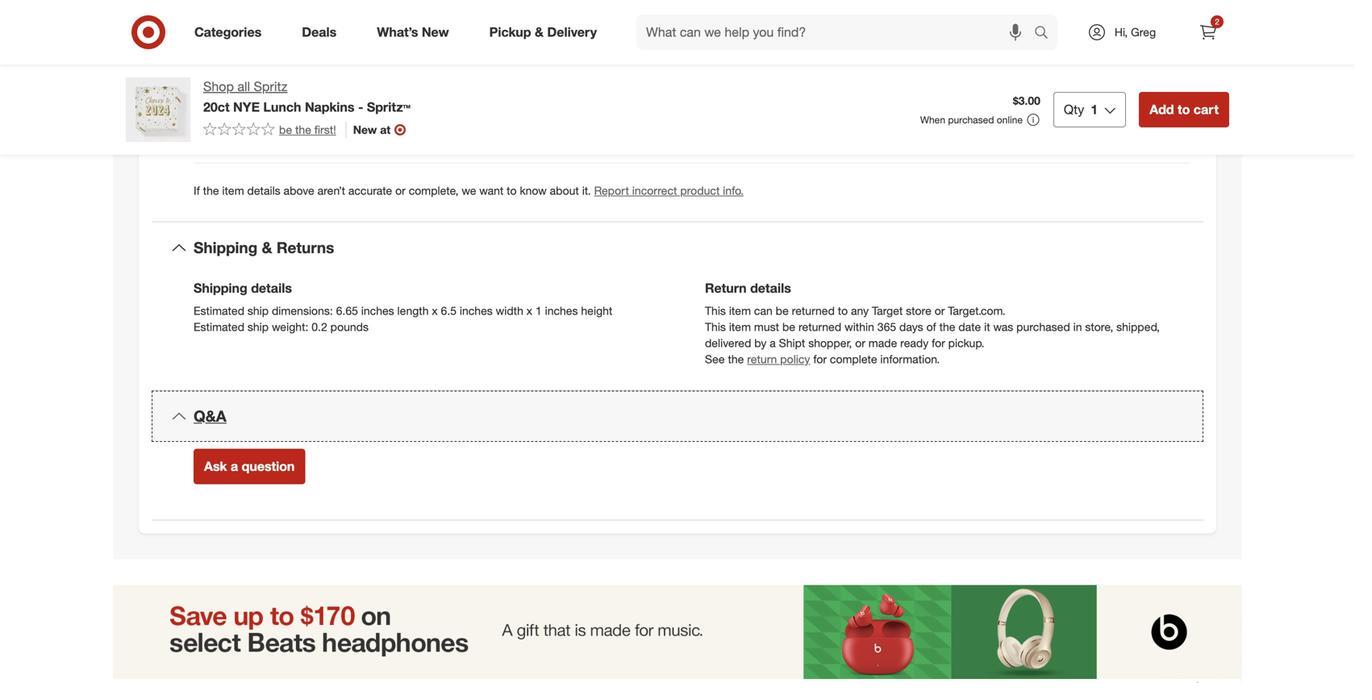 Task type: locate. For each thing, give the bounding box(es) containing it.
& right pickup
[[535, 24, 544, 40]]

new
[[422, 24, 449, 40], [353, 123, 377, 137]]

new left at
[[353, 123, 377, 137]]

0 vertical spatial in
[[265, 131, 273, 145]]

hi,
[[1115, 25, 1128, 39]]

this up delivered
[[705, 320, 726, 334]]

pounds
[[331, 320, 369, 334]]

2 inches from the left
[[460, 304, 493, 318]]

report incorrect product info. button
[[594, 183, 744, 199]]

returns
[[277, 238, 334, 257]]

shipped,
[[1117, 320, 1160, 334]]

lunch
[[263, 99, 301, 115]]

& inside "dropdown button"
[[262, 238, 272, 257]]

be right can
[[776, 304, 789, 318]]

1 horizontal spatial inches
[[460, 304, 493, 318]]

1 vertical spatial this
[[705, 320, 726, 334]]

the inside be the first! link
[[295, 123, 311, 137]]

0 vertical spatial &
[[535, 24, 544, 40]]

in right made at the top of page
[[265, 131, 273, 145]]

a
[[770, 336, 776, 350], [231, 458, 238, 474]]

1 vertical spatial purchased
[[1017, 320, 1071, 334]]

can
[[754, 304, 773, 318]]

ship left weight:
[[248, 320, 269, 334]]

was
[[994, 320, 1014, 334]]

& for pickup
[[535, 24, 544, 40]]

hi, greg
[[1115, 25, 1156, 39]]

0 vertical spatial :
[[218, 33, 221, 47]]

to right add
[[1178, 102, 1190, 117]]

1 vertical spatial 1
[[536, 304, 542, 318]]

1 horizontal spatial 1
[[1091, 102, 1098, 117]]

2 ship from the top
[[248, 320, 269, 334]]

0 horizontal spatial &
[[262, 238, 272, 257]]

1 ship from the top
[[248, 304, 269, 318]]

for
[[932, 336, 945, 350], [814, 352, 827, 366]]

2 horizontal spatial inches
[[545, 304, 578, 318]]

1 vertical spatial returned
[[799, 320, 842, 334]]

ship left dimensions:
[[248, 304, 269, 318]]

0 vertical spatial shipping
[[194, 238, 258, 257]]

x left 6.5
[[432, 304, 438, 318]]

want
[[480, 183, 504, 198]]

0 horizontal spatial 1
[[536, 304, 542, 318]]

item up delivered
[[729, 320, 751, 334]]

a inside ask a question button
[[231, 458, 238, 474]]

x
[[432, 304, 438, 318], [527, 304, 533, 318]]

1 vertical spatial to
[[507, 183, 517, 198]]

1 vertical spatial :
[[226, 131, 230, 145]]

0 horizontal spatial to
[[507, 183, 517, 198]]

x right width
[[527, 304, 533, 318]]

to
[[1178, 102, 1190, 117], [507, 183, 517, 198], [838, 304, 848, 318]]

1 vertical spatial or
[[935, 304, 945, 318]]

2 vertical spatial be
[[783, 320, 796, 334]]

0 vertical spatial a
[[770, 336, 776, 350]]

categories link
[[181, 15, 282, 50]]

pickup & delivery link
[[476, 15, 617, 50]]

add to cart button
[[1139, 92, 1230, 127]]

0 horizontal spatial or
[[395, 183, 406, 198]]

it.
[[582, 183, 591, 198]]

6.65
[[336, 304, 358, 318]]

1 vertical spatial shipping
[[194, 280, 248, 296]]

purchased right when
[[948, 114, 994, 126]]

2 vertical spatial to
[[838, 304, 848, 318]]

number
[[221, 82, 264, 96]]

2 estimated from the top
[[194, 320, 244, 334]]

2 shipping from the top
[[194, 280, 248, 296]]

or right the accurate
[[395, 183, 406, 198]]

for down "of"
[[932, 336, 945, 350]]

0 vertical spatial estimated
[[194, 304, 244, 318]]

1 vertical spatial estimated
[[194, 320, 244, 334]]

purchased inside "return details this item can be returned to any target store or target.com. this item must be returned within 365 days of the date it was purchased in store, shipped, delivered by a shipt shopper, or made ready for pickup. see the return policy for complete information."
[[1017, 320, 1071, 334]]

to right want
[[507, 183, 517, 198]]

in left store,
[[1074, 320, 1082, 334]]

2 horizontal spatial to
[[1178, 102, 1190, 117]]

1 inches from the left
[[361, 304, 394, 318]]

shipping
[[194, 238, 258, 257], [194, 280, 248, 296]]

0 horizontal spatial for
[[814, 352, 827, 366]]

napkins
[[305, 99, 355, 115]]

:
[[218, 33, 221, 47], [226, 131, 230, 145]]

0 horizontal spatial inches
[[361, 304, 394, 318]]

shipping down 'if'
[[194, 238, 258, 257]]

about
[[550, 183, 579, 198]]

origin
[[194, 131, 226, 145]]

1 horizontal spatial &
[[535, 24, 544, 40]]

details up dimensions:
[[251, 280, 292, 296]]

1 vertical spatial new
[[353, 123, 377, 137]]

spritz
[[254, 79, 288, 94]]

purchased
[[948, 114, 994, 126], [1017, 320, 1071, 334]]

image of 20ct nye lunch napkins - spritz™ image
[[126, 77, 190, 142]]

be the first!
[[279, 123, 336, 137]]

region
[[113, 585, 1243, 683]]

0.2
[[312, 320, 327, 334]]

be
[[279, 123, 292, 137], [776, 304, 789, 318], [783, 320, 796, 334]]

1 vertical spatial item
[[729, 304, 751, 318]]

: left made at the top of page
[[226, 131, 230, 145]]

to left any
[[838, 304, 848, 318]]

shipping inside "dropdown button"
[[194, 238, 258, 257]]

q&a button
[[152, 391, 1204, 442]]

0 vertical spatial ship
[[248, 304, 269, 318]]

3 inches from the left
[[545, 304, 578, 318]]

delivered
[[705, 336, 752, 350]]

1 horizontal spatial in
[[1074, 320, 1082, 334]]

0 vertical spatial 1
[[1091, 102, 1098, 117]]

dimensions:
[[272, 304, 333, 318]]

: for origin
[[226, 131, 230, 145]]

return policy link
[[747, 352, 810, 366]]

details inside shipping details estimated ship dimensions: 6.65 inches length x 6.5 inches width x 1 inches height estimated ship weight: 0.2 pounds
[[251, 280, 292, 296]]

2 horizontal spatial or
[[935, 304, 945, 318]]

nye
[[233, 99, 260, 115]]

this
[[705, 304, 726, 318], [705, 320, 726, 334]]

the left usa
[[276, 131, 293, 145]]

inches left height
[[545, 304, 578, 318]]

new right what's
[[422, 24, 449, 40]]

192937440155
[[224, 33, 300, 47]]

2 vertical spatial or
[[855, 336, 866, 350]]

1 horizontal spatial purchased
[[1017, 320, 1071, 334]]

inches right 6.65
[[361, 304, 394, 318]]

or down "within"
[[855, 336, 866, 350]]

1 vertical spatial &
[[262, 238, 272, 257]]

shipping inside shipping details estimated ship dimensions: 6.65 inches length x 6.5 inches width x 1 inches height estimated ship weight: 0.2 pounds
[[194, 280, 248, 296]]

complete,
[[409, 183, 459, 198]]

1 horizontal spatial a
[[770, 336, 776, 350]]

1 vertical spatial a
[[231, 458, 238, 474]]

details inside "return details this item can be returned to any target store or target.com. this item must be returned within 365 days of the date it was purchased in store, shipped, delivered by a shipt shopper, or made ready for pickup. see the return policy for complete information."
[[750, 280, 791, 296]]

must
[[754, 320, 779, 334]]

search
[[1027, 26, 1066, 42]]

1 right the qty
[[1091, 102, 1098, 117]]

item
[[194, 82, 218, 96]]

details
[[247, 183, 281, 198], [251, 280, 292, 296], [750, 280, 791, 296]]

search button
[[1027, 15, 1066, 53]]

details up can
[[750, 280, 791, 296]]

1 horizontal spatial :
[[226, 131, 230, 145]]

inches right 6.5
[[460, 304, 493, 318]]

estimated
[[194, 304, 244, 318], [194, 320, 244, 334]]

the right 'if'
[[203, 183, 219, 198]]

shipping & returns button
[[152, 222, 1204, 274]]

0 vertical spatial or
[[395, 183, 406, 198]]

qty 1
[[1064, 102, 1098, 117]]

be down lunch at top
[[279, 123, 292, 137]]

any
[[851, 304, 869, 318]]

1 shipping from the top
[[194, 238, 258, 257]]

a right by at the right of the page
[[770, 336, 776, 350]]

information.
[[881, 352, 940, 366]]

details for shipping
[[251, 280, 292, 296]]

item right 'if'
[[222, 183, 244, 198]]

the left first!
[[295, 123, 311, 137]]

0 vertical spatial new
[[422, 24, 449, 40]]

0 vertical spatial to
[[1178, 102, 1190, 117]]

1 vertical spatial in
[[1074, 320, 1082, 334]]

0 horizontal spatial :
[[218, 33, 221, 47]]

width
[[496, 304, 524, 318]]

0 horizontal spatial purchased
[[948, 114, 994, 126]]

estimated down shipping & returns
[[194, 304, 244, 318]]

shipping down shipping & returns
[[194, 280, 248, 296]]

1 horizontal spatial to
[[838, 304, 848, 318]]

when
[[921, 114, 946, 126]]

0 vertical spatial this
[[705, 304, 726, 318]]

ready
[[901, 336, 929, 350]]

estimated left weight:
[[194, 320, 244, 334]]

we
[[462, 183, 476, 198]]

date
[[959, 320, 981, 334]]

a right "ask"
[[231, 458, 238, 474]]

first!
[[315, 123, 336, 137]]

0 horizontal spatial x
[[432, 304, 438, 318]]

1 vertical spatial ship
[[248, 320, 269, 334]]

be up 'shipt'
[[783, 320, 796, 334]]

this down return
[[705, 304, 726, 318]]

inches
[[361, 304, 394, 318], [460, 304, 493, 318], [545, 304, 578, 318]]

item left can
[[729, 304, 751, 318]]

1 right width
[[536, 304, 542, 318]]

in
[[265, 131, 273, 145], [1074, 320, 1082, 334]]

: left 192937440155
[[218, 33, 221, 47]]

purchased right the was
[[1017, 320, 1071, 334]]

0 vertical spatial for
[[932, 336, 945, 350]]

1 horizontal spatial new
[[422, 24, 449, 40]]

item
[[222, 183, 244, 198], [729, 304, 751, 318], [729, 320, 751, 334]]

0 horizontal spatial new
[[353, 123, 377, 137]]

all
[[238, 79, 250, 94]]

or up "of"
[[935, 304, 945, 318]]

question
[[242, 458, 295, 474]]

when purchased online
[[921, 114, 1023, 126]]

& left returns
[[262, 238, 272, 257]]

1 horizontal spatial or
[[855, 336, 866, 350]]

1 horizontal spatial x
[[527, 304, 533, 318]]

0 horizontal spatial a
[[231, 458, 238, 474]]

for down shopper,
[[814, 352, 827, 366]]

0 vertical spatial item
[[222, 183, 244, 198]]



Task type: vqa. For each thing, say whether or not it's contained in the screenshot.
+6
no



Task type: describe. For each thing, give the bounding box(es) containing it.
complete
[[830, 352, 877, 366]]

to inside "return details this item can be returned to any target store or target.com. this item must be returned within 365 days of the date it was purchased in store, shipped, delivered by a shipt shopper, or made ready for pickup. see the return policy for complete information."
[[838, 304, 848, 318]]

shipping for shipping & returns
[[194, 238, 258, 257]]

return
[[705, 280, 747, 296]]

2 x from the left
[[527, 304, 533, 318]]

at
[[380, 123, 391, 137]]

know
[[520, 183, 547, 198]]

details for return
[[750, 280, 791, 296]]

it
[[984, 320, 991, 334]]

item number (dpci)
[[194, 82, 301, 96]]

0 horizontal spatial in
[[265, 131, 273, 145]]

what's
[[377, 24, 418, 40]]

return
[[747, 352, 777, 366]]

length
[[397, 304, 429, 318]]

shop
[[203, 79, 234, 94]]

add
[[1150, 102, 1174, 117]]

deals link
[[288, 15, 357, 50]]

: for upc
[[218, 33, 221, 47]]

& for shipping
[[262, 238, 272, 257]]

advertisement region
[[113, 585, 1243, 680]]

info.
[[723, 183, 744, 198]]

$3.00
[[1013, 94, 1041, 108]]

20ct
[[203, 99, 230, 115]]

weight:
[[272, 320, 309, 334]]

365
[[878, 320, 897, 334]]

origin : made in the usa
[[194, 131, 318, 145]]

add to cart
[[1150, 102, 1219, 117]]

ask a question button
[[194, 449, 305, 484]]

1 x from the left
[[432, 304, 438, 318]]

details left "above"
[[247, 183, 281, 198]]

target
[[872, 304, 903, 318]]

0 vertical spatial purchased
[[948, 114, 994, 126]]

shipt
[[779, 336, 805, 350]]

6.5
[[441, 304, 457, 318]]

return details this item can be returned to any target store or target.com. this item must be returned within 365 days of the date it was purchased in store, shipped, delivered by a shipt shopper, or made ready for pickup. see the return policy for complete information.
[[705, 280, 1160, 366]]

shipping for shipping details estimated ship dimensions: 6.65 inches length x 6.5 inches width x 1 inches height estimated ship weight: 0.2 pounds
[[194, 280, 248, 296]]

2
[[1215, 17, 1220, 27]]

pickup.
[[949, 336, 985, 350]]

2 vertical spatial item
[[729, 320, 751, 334]]

greg
[[1131, 25, 1156, 39]]

policy
[[780, 352, 810, 366]]

the down delivered
[[728, 352, 744, 366]]

spritz™
[[367, 99, 411, 115]]

in inside "return details this item can be returned to any target store or target.com. this item must be returned within 365 days of the date it was purchased in store, shipped, delivered by a shipt shopper, or made ready for pickup. see the return policy for complete information."
[[1074, 320, 1082, 334]]

delivery
[[547, 24, 597, 40]]

within
[[845, 320, 875, 334]]

cart
[[1194, 102, 1219, 117]]

shopper,
[[809, 336, 852, 350]]

1 inside shipping details estimated ship dimensions: 6.65 inches length x 6.5 inches width x 1 inches height estimated ship weight: 0.2 pounds
[[536, 304, 542, 318]]

the right "of"
[[940, 320, 956, 334]]

what's new link
[[363, 15, 469, 50]]

usa
[[296, 131, 318, 145]]

if
[[194, 183, 200, 198]]

new inside what's new link
[[422, 24, 449, 40]]

above
[[284, 183, 314, 198]]

of
[[927, 320, 937, 334]]

online
[[997, 114, 1023, 126]]

by
[[755, 336, 767, 350]]

0 vertical spatial be
[[279, 123, 292, 137]]

What can we help you find? suggestions appear below search field
[[637, 15, 1038, 50]]

product
[[680, 183, 720, 198]]

1 vertical spatial be
[[776, 304, 789, 318]]

new at
[[353, 123, 391, 137]]

ask a question
[[204, 458, 295, 474]]

q&a
[[194, 407, 227, 426]]

qty
[[1064, 102, 1085, 117]]

shop all spritz 20ct nye lunch napkins - spritz™
[[203, 79, 411, 115]]

made
[[233, 131, 261, 145]]

shipping details estimated ship dimensions: 6.65 inches length x 6.5 inches width x 1 inches height estimated ship weight: 0.2 pounds
[[194, 280, 613, 334]]

report
[[594, 183, 629, 198]]

pickup & delivery
[[489, 24, 597, 40]]

incorrect
[[632, 183, 677, 198]]

2 link
[[1191, 15, 1226, 50]]

1 vertical spatial for
[[814, 352, 827, 366]]

-
[[358, 99, 363, 115]]

1 estimated from the top
[[194, 304, 244, 318]]

what's new
[[377, 24, 449, 40]]

days
[[900, 320, 924, 334]]

a inside "return details this item can be returned to any target store or target.com. this item must be returned within 365 days of the date it was purchased in store, shipped, delivered by a shipt shopper, or made ready for pickup. see the return policy for complete information."
[[770, 336, 776, 350]]

0 vertical spatial returned
[[792, 304, 835, 318]]

aren't
[[318, 183, 345, 198]]

store,
[[1086, 320, 1114, 334]]

deals
[[302, 24, 337, 40]]

shipping & returns
[[194, 238, 334, 257]]

categories
[[194, 24, 262, 40]]

target.com.
[[948, 304, 1006, 318]]

upc : 192937440155
[[194, 33, 300, 47]]

made
[[869, 336, 897, 350]]

ask
[[204, 458, 227, 474]]

accurate
[[348, 183, 392, 198]]

to inside button
[[1178, 102, 1190, 117]]

1 this from the top
[[705, 304, 726, 318]]

1 horizontal spatial for
[[932, 336, 945, 350]]

2 this from the top
[[705, 320, 726, 334]]



